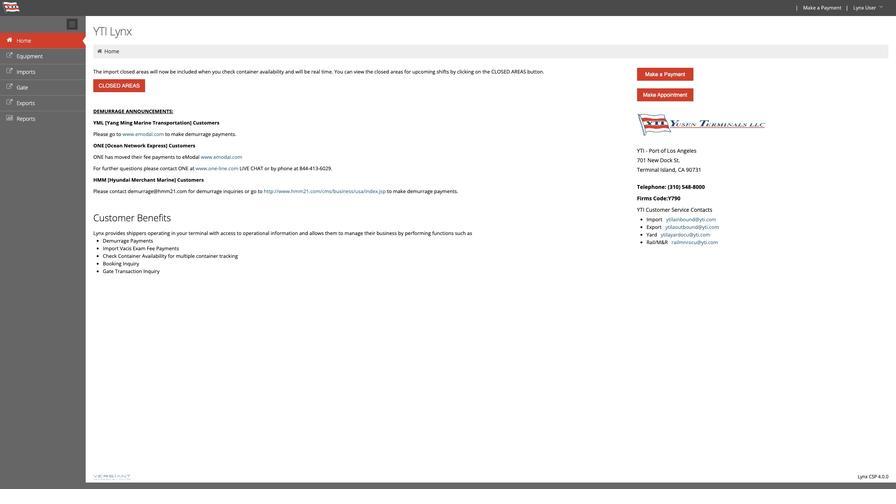 Task type: vqa. For each thing, say whether or not it's contained in the screenshot.
"Don'T"
no



Task type: locate. For each thing, give the bounding box(es) containing it.
external link image inside exports link
[[6, 100, 13, 105]]

customers for one [ocean network express] customers
[[169, 142, 195, 149]]

will left now at top
[[150, 68, 158, 75]]

0 horizontal spatial be
[[170, 68, 176, 75]]

customers down www.one-
[[177, 176, 204, 183]]

1 vertical spatial make a payment
[[645, 71, 685, 77]]

2 vertical spatial customers
[[177, 176, 204, 183]]

the right on
[[483, 68, 490, 75]]

0 horizontal spatial go
[[109, 131, 115, 137]]

external link image inside imports link
[[6, 69, 13, 74]]

701
[[637, 157, 646, 164]]

for inside lynx provides shippers operating in your terminal with access to operational information and allows them to manage their business by performing functions such as demurrage payments import vacis exam fee payments check container availability for multiple container tracking booking inquiry gate transaction inquiry
[[168, 253, 175, 259]]

external link image down home image
[[6, 53, 13, 58]]

1 vertical spatial a
[[660, 71, 663, 77]]

gate inside lynx provides shippers operating in your terminal with access to operational information and allows them to manage their business by performing functions such as demurrage payments import vacis exam fee payments check container availability for multiple container tracking booking inquiry gate transaction inquiry
[[103, 268, 114, 275]]

1 horizontal spatial payment
[[821, 4, 842, 11]]

customer down firms code:y790
[[646, 206, 670, 213]]

1 horizontal spatial home
[[104, 48, 119, 55]]

yti for yti - port of los angeles 701 new dock st. terminal island, ca 90731
[[637, 147, 644, 154]]

inquiry down container on the left bottom
[[123, 260, 139, 267]]

network
[[124, 142, 146, 149]]

ming
[[120, 119, 132, 126]]

to
[[116, 131, 121, 137], [165, 131, 170, 137], [176, 153, 181, 160], [258, 188, 263, 195], [387, 188, 392, 195], [237, 230, 242, 237], [339, 230, 343, 237]]

lynx
[[853, 4, 864, 11], [110, 23, 132, 39], [93, 230, 104, 237], [858, 473, 868, 480]]

0 vertical spatial import
[[647, 216, 665, 223]]

areas left now at top
[[136, 68, 149, 75]]

one down emodal
[[178, 165, 189, 172]]

1 vertical spatial import
[[103, 245, 119, 252]]

1 horizontal spatial a
[[817, 4, 820, 11]]

0 horizontal spatial areas
[[136, 68, 149, 75]]

0 vertical spatial www.emodal.com link
[[122, 131, 164, 137]]

1 vertical spatial yti
[[637, 147, 644, 154]]

as
[[467, 230, 472, 237]]

home
[[17, 37, 31, 44], [104, 48, 119, 55]]

0 vertical spatial make
[[803, 4, 816, 11]]

transportation]
[[153, 119, 192, 126]]

home link
[[0, 33, 86, 48], [104, 48, 119, 55]]

0 horizontal spatial payments.
[[212, 131, 236, 137]]

home right home image
[[17, 37, 31, 44]]

and inside lynx provides shippers operating in your terminal with access to operational information and allows them to manage their business by performing functions such as demurrage payments import vacis exam fee payments check container availability for multiple container tracking booking inquiry gate transaction inquiry
[[299, 230, 308, 237]]

closed right the view
[[374, 68, 389, 75]]

www.emodal.com link up the www.one-line.com link at top
[[201, 153, 242, 160]]

0 vertical spatial a
[[817, 4, 820, 11]]

payment left lynx user
[[821, 4, 842, 11]]

1 vertical spatial please
[[93, 188, 108, 195]]

los
[[667, 147, 676, 154]]

0 vertical spatial one
[[93, 142, 104, 149]]

import
[[647, 216, 665, 223], [103, 245, 119, 252]]

angle down image
[[877, 4, 885, 10]]

external link image up bar chart 'image'
[[6, 84, 13, 89]]

1 horizontal spatial www.emodal.com link
[[201, 153, 242, 160]]

1 vertical spatial payment
[[664, 71, 685, 77]]

1 vertical spatial container
[[196, 253, 218, 259]]

yti up home icon
[[93, 23, 107, 39]]

and left allows
[[299, 230, 308, 237]]

contact down [hyundai
[[109, 188, 127, 195]]

gate up the 'exports'
[[17, 84, 28, 91]]

customer benefits
[[93, 211, 171, 224]]

performing
[[405, 230, 431, 237]]

2 will from the left
[[295, 68, 303, 75]]

for down for further questions please contact one at www.one-line.com live chat or by phone at 844-413-6029.
[[188, 188, 195, 195]]

please down the yml
[[93, 131, 108, 137]]

and
[[285, 68, 294, 75], [299, 230, 308, 237]]

1 vertical spatial payments
[[156, 245, 179, 252]]

inquiry down availability
[[143, 268, 160, 275]]

0 vertical spatial contact
[[160, 165, 177, 172]]

2 external link image from the top
[[6, 84, 13, 89]]

announcements:
[[126, 108, 173, 115]]

live
[[240, 165, 249, 172]]

exam
[[133, 245, 146, 252]]

0 horizontal spatial the
[[366, 68, 373, 75]]

6029.
[[320, 165, 332, 172]]

1 vertical spatial inquiry
[[143, 268, 160, 275]]

manage
[[345, 230, 363, 237]]

2 horizontal spatial by
[[450, 68, 456, 75]]

1 horizontal spatial make a payment
[[803, 4, 842, 11]]

payments
[[152, 153, 175, 160]]

1 horizontal spatial home link
[[104, 48, 119, 55]]

0 horizontal spatial inquiry
[[123, 260, 139, 267]]

www.one-
[[196, 165, 219, 172]]

0 horizontal spatial their
[[131, 153, 142, 160]]

customers right transportation]
[[193, 119, 219, 126]]

1 | from the left
[[796, 4, 798, 11]]

import up check
[[103, 245, 119, 252]]

1 the from the left
[[366, 68, 373, 75]]

1 closed from the left
[[120, 68, 135, 75]]

1 vertical spatial customers
[[169, 142, 195, 149]]

by inside lynx provides shippers operating in your terminal with access to operational information and allows them to manage their business by performing functions such as demurrage payments import vacis exam fee payments check container availability for multiple container tracking booking inquiry gate transaction inquiry
[[398, 230, 404, 237]]

yti down firms
[[637, 206, 644, 213]]

1 horizontal spatial and
[[299, 230, 308, 237]]

0 horizontal spatial make a payment link
[[637, 68, 693, 81]]

at left 844-
[[294, 165, 298, 172]]

one left the has
[[93, 153, 104, 160]]

|
[[796, 4, 798, 11], [846, 4, 848, 11]]

0 horizontal spatial will
[[150, 68, 158, 75]]

yti
[[93, 23, 107, 39], [637, 147, 644, 154], [637, 206, 644, 213]]

new
[[648, 157, 659, 164]]

0 vertical spatial gate
[[17, 84, 28, 91]]

contact down one has moved their fee payments to emodal www.emodal.com
[[160, 165, 177, 172]]

1 horizontal spatial inquiry
[[143, 268, 160, 275]]

1 horizontal spatial container
[[236, 68, 258, 75]]

their left fee
[[131, 153, 142, 160]]

0 vertical spatial www.emodal.com
[[122, 131, 164, 137]]

angeles
[[677, 147, 697, 154]]

www.emodal.com up the www.one-line.com link at top
[[201, 153, 242, 160]]

home link right home icon
[[104, 48, 119, 55]]

or
[[265, 165, 270, 172], [245, 188, 250, 195]]

1 vertical spatial contact
[[109, 188, 127, 195]]

1 please from the top
[[93, 131, 108, 137]]

them
[[325, 230, 337, 237]]

ytilayardocu@yti.com
[[661, 231, 710, 238]]

telephone: (310) 548-8000
[[637, 183, 705, 190]]

1 vertical spatial www.emodal.com
[[201, 153, 242, 160]]

payment up the appointment
[[664, 71, 685, 77]]

for left upcoming
[[404, 68, 411, 75]]

customer up provides
[[93, 211, 135, 224]]

home image
[[96, 48, 103, 54]]

None submit
[[93, 79, 145, 92]]

1 vertical spatial external link image
[[6, 100, 13, 105]]

[hyundai
[[108, 176, 130, 183]]

1 horizontal spatial make
[[393, 188, 406, 195]]

external link image for exports
[[6, 100, 13, 105]]

time.
[[321, 68, 333, 75]]

will
[[150, 68, 158, 75], [295, 68, 303, 75]]

0 vertical spatial and
[[285, 68, 294, 75]]

payments up availability
[[156, 245, 179, 252]]

customers up emodal
[[169, 142, 195, 149]]

external link image for equipment
[[6, 53, 13, 58]]

a
[[817, 4, 820, 11], [660, 71, 663, 77]]

payments.
[[212, 131, 236, 137], [434, 188, 458, 195]]

go down the [yang
[[109, 131, 115, 137]]

1 horizontal spatial |
[[846, 4, 848, 11]]

1 horizontal spatial at
[[294, 165, 298, 172]]

2 the from the left
[[483, 68, 490, 75]]

8000
[[693, 183, 705, 190]]

yard
[[647, 231, 657, 238]]

0 vertical spatial external link image
[[6, 53, 13, 58]]

0 horizontal spatial www.emodal.com
[[122, 131, 164, 137]]

make appointment
[[643, 92, 687, 98]]

1 horizontal spatial www.emodal.com
[[201, 153, 242, 160]]

1 horizontal spatial import
[[647, 216, 665, 223]]

customers
[[193, 119, 219, 126], [169, 142, 195, 149], [177, 176, 204, 183]]

please contact demurrage@hmm21.com for demurrage inquiries or go to http://www.hmm21.com/cms/business/usa/index.jsp to make demurrage payments.
[[93, 188, 458, 195]]

1 vertical spatial one
[[93, 153, 104, 160]]

1 horizontal spatial by
[[398, 230, 404, 237]]

will left 'real'
[[295, 68, 303, 75]]

island,
[[660, 166, 677, 173]]

1 horizontal spatial will
[[295, 68, 303, 75]]

2 please from the top
[[93, 188, 108, 195]]

make a payment
[[803, 4, 842, 11], [645, 71, 685, 77]]

www.emodal.com down marine
[[122, 131, 164, 137]]

check
[[103, 253, 117, 259]]

container left the tracking
[[196, 253, 218, 259]]

1 external link image from the top
[[6, 53, 13, 58]]

gate link
[[0, 80, 86, 95]]

90731
[[686, 166, 701, 173]]

0 vertical spatial for
[[404, 68, 411, 75]]

1 horizontal spatial for
[[188, 188, 195, 195]]

1 horizontal spatial contact
[[160, 165, 177, 172]]

1 vertical spatial home
[[104, 48, 119, 55]]

one
[[93, 142, 104, 149], [93, 153, 104, 160], [178, 165, 189, 172]]

or right inquiries
[[245, 188, 250, 195]]

lynx for lynx csp 4.0.0
[[858, 473, 868, 480]]

external link image inside equipment link
[[6, 53, 13, 58]]

in
[[171, 230, 176, 237]]

railmnrocu@yti.com link
[[672, 239, 718, 246]]

by right shifts
[[450, 68, 456, 75]]

express]
[[147, 142, 167, 149]]

transaction
[[115, 268, 142, 275]]

www.emodal.com link for to make demurrage payments.
[[122, 131, 164, 137]]

fee
[[144, 153, 151, 160]]

0 horizontal spatial payments
[[130, 237, 153, 244]]

please
[[144, 165, 159, 172]]

make for the bottommost the make a payment link
[[645, 71, 658, 77]]

operational
[[243, 230, 269, 237]]

0 horizontal spatial closed
[[120, 68, 135, 75]]

yti left -
[[637, 147, 644, 154]]

www.emodal.com link
[[122, 131, 164, 137], [201, 153, 242, 160]]

yti for yti lynx
[[93, 23, 107, 39]]

be left 'real'
[[304, 68, 310, 75]]

for
[[404, 68, 411, 75], [188, 188, 195, 195], [168, 253, 175, 259]]

0 horizontal spatial make
[[171, 131, 184, 137]]

external link image
[[6, 53, 13, 58], [6, 84, 13, 89]]

0 horizontal spatial gate
[[17, 84, 28, 91]]

1 vertical spatial or
[[245, 188, 250, 195]]

413-
[[310, 165, 320, 172]]

areas left upcoming
[[390, 68, 403, 75]]

1 horizontal spatial be
[[304, 68, 310, 75]]

home right home icon
[[104, 48, 119, 55]]

0 horizontal spatial or
[[245, 188, 250, 195]]

0 vertical spatial by
[[450, 68, 456, 75]]

2 closed from the left
[[374, 68, 389, 75]]

1 vertical spatial their
[[364, 230, 375, 237]]

0 vertical spatial external link image
[[6, 69, 13, 74]]

yti inside yti - port of los angeles 701 new dock st. terminal island, ca 90731
[[637, 147, 644, 154]]

ca
[[678, 166, 685, 173]]

home link up equipment
[[0, 33, 86, 48]]

1 horizontal spatial areas
[[390, 68, 403, 75]]

0 vertical spatial inquiry
[[123, 260, 139, 267]]

by left phone
[[271, 165, 276, 172]]

www.emodal.com
[[122, 131, 164, 137], [201, 153, 242, 160]]

rail/m&r
[[647, 239, 668, 246]]

2 external link image from the top
[[6, 100, 13, 105]]

their right 'manage'
[[364, 230, 375, 237]]

please down hmm at the top left of the page
[[93, 188, 108, 195]]

www.emodal.com link down marine
[[122, 131, 164, 137]]

0 horizontal spatial for
[[168, 253, 175, 259]]

1 horizontal spatial closed
[[374, 68, 389, 75]]

be right now at top
[[170, 68, 176, 75]]

0 horizontal spatial home
[[17, 37, 31, 44]]

by right business
[[398, 230, 404, 237]]

the right the view
[[366, 68, 373, 75]]

or right chat at top left
[[265, 165, 270, 172]]

2 vertical spatial for
[[168, 253, 175, 259]]

for left multiple
[[168, 253, 175, 259]]

0 vertical spatial payments.
[[212, 131, 236, 137]]

external link image
[[6, 69, 13, 74], [6, 100, 13, 105]]

0 horizontal spatial home link
[[0, 33, 86, 48]]

areas
[[136, 68, 149, 75], [390, 68, 403, 75]]

0 horizontal spatial customer
[[93, 211, 135, 224]]

appointment
[[658, 92, 687, 98]]

external link image up bar chart 'image'
[[6, 100, 13, 105]]

functions
[[432, 230, 454, 237]]

1 vertical spatial make
[[645, 71, 658, 77]]

container
[[236, 68, 258, 75], [196, 253, 218, 259]]

0 horizontal spatial import
[[103, 245, 119, 252]]

clicking
[[457, 68, 474, 75]]

payments up "exam"
[[130, 237, 153, 244]]

www.emodal.com link for one has moved their fee payments to emodal www.emodal.com
[[201, 153, 242, 160]]

and right availability
[[285, 68, 294, 75]]

import
[[103, 68, 119, 75]]

versiant image
[[93, 474, 131, 480]]

provides
[[105, 230, 125, 237]]

closed right import
[[120, 68, 135, 75]]

at
[[190, 165, 194, 172], [294, 165, 298, 172]]

0 vertical spatial please
[[93, 131, 108, 137]]

1 vertical spatial by
[[271, 165, 276, 172]]

1 vertical spatial and
[[299, 230, 308, 237]]

your
[[177, 230, 187, 237]]

one left [ocean
[[93, 142, 104, 149]]

0 horizontal spatial container
[[196, 253, 218, 259]]

vacis
[[120, 245, 132, 252]]

one [ocean network express] customers
[[93, 142, 195, 149]]

reports
[[17, 115, 35, 122]]

at down emodal
[[190, 165, 194, 172]]

export
[[647, 224, 662, 230]]

external link image left the imports on the left of page
[[6, 69, 13, 74]]

has
[[105, 153, 113, 160]]

0 horizontal spatial and
[[285, 68, 294, 75]]

lynx for lynx provides shippers operating in your terminal with access to operational information and allows them to manage their business by performing functions such as demurrage payments import vacis exam fee payments check container availability for multiple container tracking booking inquiry gate transaction inquiry
[[93, 230, 104, 237]]

lynx provides shippers operating in your terminal with access to operational information and allows them to manage their business by performing functions such as demurrage payments import vacis exam fee payments check container availability for multiple container tracking booking inquiry gate transaction inquiry
[[93, 230, 472, 275]]

0 horizontal spatial by
[[271, 165, 276, 172]]

questions
[[120, 165, 142, 172]]

one has moved their fee payments to emodal www.emodal.com
[[93, 153, 242, 160]]

make inside 'link'
[[643, 92, 656, 98]]

0 horizontal spatial www.emodal.com link
[[122, 131, 164, 137]]

0 vertical spatial payments
[[130, 237, 153, 244]]

gate down booking
[[103, 268, 114, 275]]

1 vertical spatial go
[[251, 188, 257, 195]]

lynx user link
[[850, 0, 888, 16]]

lynx inside lynx provides shippers operating in your terminal with access to operational information and allows them to manage their business by performing functions such as demurrage payments import vacis exam fee payments check container availability for multiple container tracking booking inquiry gate transaction inquiry
[[93, 230, 104, 237]]

import up export
[[647, 216, 665, 223]]

container right check
[[236, 68, 258, 75]]

go right inquiries
[[251, 188, 257, 195]]

1 external link image from the top
[[6, 69, 13, 74]]

external link image inside gate link
[[6, 84, 13, 89]]

1 vertical spatial www.emodal.com link
[[201, 153, 242, 160]]



Task type: describe. For each thing, give the bounding box(es) containing it.
2 | from the left
[[846, 4, 848, 11]]

1 vertical spatial make a payment link
[[637, 68, 693, 81]]

0 vertical spatial make a payment link
[[800, 0, 844, 16]]

operating
[[148, 230, 170, 237]]

ytilaoutbound@yti.com link
[[666, 224, 719, 230]]

csp
[[869, 473, 877, 480]]

booking
[[103, 260, 122, 267]]

make appointment link
[[637, 88, 693, 101]]

included
[[177, 68, 197, 75]]

0 vertical spatial payment
[[821, 4, 842, 11]]

-
[[646, 147, 648, 154]]

you
[[212, 68, 221, 75]]

844-
[[300, 165, 310, 172]]

external link image for gate
[[6, 84, 13, 89]]

exports
[[17, 99, 35, 107]]

marine
[[134, 119, 151, 126]]

1 vertical spatial for
[[188, 188, 195, 195]]

external link image for imports
[[6, 69, 13, 74]]

moved
[[114, 153, 130, 160]]

terminal
[[189, 230, 208, 237]]

railmnrocu@yti.com
[[672, 239, 718, 246]]

their inside lynx provides shippers operating in your terminal with access to operational information and allows them to manage their business by performing functions such as demurrage payments import vacis exam fee payments check container availability for multiple container tracking booking inquiry gate transaction inquiry
[[364, 230, 375, 237]]

0 horizontal spatial make a payment
[[645, 71, 685, 77]]

benefits
[[137, 211, 171, 224]]

please for please contact demurrage@hmm21.com for demurrage inquiries or go to
[[93, 188, 108, 195]]

service
[[672, 206, 689, 213]]

[yang
[[105, 119, 119, 126]]

exports link
[[0, 95, 86, 111]]

1 horizontal spatial or
[[265, 165, 270, 172]]

container inside lynx provides shippers operating in your terminal with access to operational information and allows them to manage their business by performing functions such as demurrage payments import vacis exam fee payments check container availability for multiple container tracking booking inquiry gate transaction inquiry
[[196, 253, 218, 259]]

0 horizontal spatial a
[[660, 71, 663, 77]]

ytilainbound@yti.com link
[[666, 216, 716, 223]]

imports link
[[0, 64, 86, 80]]

equipment link
[[0, 48, 86, 64]]

yti lynx
[[93, 23, 132, 39]]

demurrage@hmm21.com
[[128, 188, 187, 195]]

allows
[[309, 230, 324, 237]]

0 horizontal spatial contact
[[109, 188, 127, 195]]

st.
[[674, 157, 680, 164]]

www.one-line.com link
[[196, 165, 238, 172]]

1 horizontal spatial payments.
[[434, 188, 458, 195]]

2 horizontal spatial for
[[404, 68, 411, 75]]

1 horizontal spatial go
[[251, 188, 257, 195]]

when
[[198, 68, 211, 75]]

gate inside gate link
[[17, 84, 28, 91]]

2 be from the left
[[304, 68, 310, 75]]

0 horizontal spatial payment
[[664, 71, 685, 77]]

bar chart image
[[6, 115, 13, 121]]

one for one [ocean network express] customers
[[93, 142, 104, 149]]

0 vertical spatial customers
[[193, 119, 219, 126]]

home inside home link
[[17, 37, 31, 44]]

548-
[[682, 183, 693, 190]]

2 vertical spatial one
[[178, 165, 189, 172]]

tracking
[[219, 253, 238, 259]]

ytilaoutbound@yti.com
[[666, 224, 719, 230]]

check
[[222, 68, 235, 75]]

demurrage announcements:
[[93, 108, 173, 115]]

emodal
[[182, 153, 199, 160]]

button.
[[527, 68, 544, 75]]

can
[[344, 68, 353, 75]]

areas
[[511, 68, 526, 75]]

lynx user
[[853, 4, 876, 11]]

demurrage
[[93, 108, 124, 115]]

access
[[221, 230, 236, 237]]

line.com
[[219, 165, 238, 172]]

business
[[377, 230, 397, 237]]

lynx csp 4.0.0
[[858, 473, 889, 480]]

closed
[[491, 68, 510, 75]]

marine]
[[157, 176, 176, 183]]

hmm [hyundai merchant marine] customers
[[93, 176, 204, 183]]

equipment
[[17, 53, 43, 60]]

1 at from the left
[[190, 165, 194, 172]]

2 at from the left
[[294, 165, 298, 172]]

1 areas from the left
[[136, 68, 149, 75]]

the import closed areas will now be included when you check container availability and will be real time.  you can view the closed areas for upcoming shifts by clicking on the closed areas button.
[[93, 68, 544, 75]]

fee
[[147, 245, 155, 252]]

the
[[93, 68, 102, 75]]

terminal
[[637, 166, 659, 173]]

1 will from the left
[[150, 68, 158, 75]]

telephone:
[[637, 183, 666, 190]]

please for please go to
[[93, 131, 108, 137]]

0 vertical spatial make a payment
[[803, 4, 842, 11]]

on
[[475, 68, 481, 75]]

dock
[[660, 157, 673, 164]]

make for make appointment 'link'
[[643, 92, 656, 98]]

0 vertical spatial their
[[131, 153, 142, 160]]

2 areas from the left
[[390, 68, 403, 75]]

of
[[661, 147, 666, 154]]

multiple
[[176, 253, 195, 259]]

0 vertical spatial container
[[236, 68, 258, 75]]

lynx for lynx user
[[853, 4, 864, 11]]

hmm
[[93, 176, 106, 183]]

demurrage
[[103, 237, 129, 244]]

1 be from the left
[[170, 68, 176, 75]]

(310)
[[668, 183, 681, 190]]

container
[[118, 253, 141, 259]]

0 vertical spatial make
[[171, 131, 184, 137]]

for
[[93, 165, 101, 172]]

home image
[[6, 37, 13, 43]]

http://www.hmm21.com/cms/business/usa/index.jsp link
[[264, 188, 386, 195]]

firms code:y790
[[637, 195, 680, 202]]

reports link
[[0, 111, 86, 126]]

user
[[865, 4, 876, 11]]

one for one has moved their fee payments to emodal www.emodal.com
[[93, 153, 104, 160]]

chat
[[251, 165, 263, 172]]

[ocean
[[105, 142, 123, 149]]

1 horizontal spatial customer
[[646, 206, 670, 213]]

1 vertical spatial make
[[393, 188, 406, 195]]

information
[[271, 230, 298, 237]]

you
[[334, 68, 343, 75]]

yti for yti customer service contacts
[[637, 206, 644, 213]]

please go to www.emodal.com to make demurrage payments.
[[93, 131, 236, 137]]

real
[[311, 68, 320, 75]]

upcoming
[[412, 68, 435, 75]]

customers for hmm [hyundai merchant marine] customers
[[177, 176, 204, 183]]

import inside lynx provides shippers operating in your terminal with access to operational information and allows them to manage their business by performing functions such as demurrage payments import vacis exam fee payments check container availability for multiple container tracking booking inquiry gate transaction inquiry
[[103, 245, 119, 252]]



